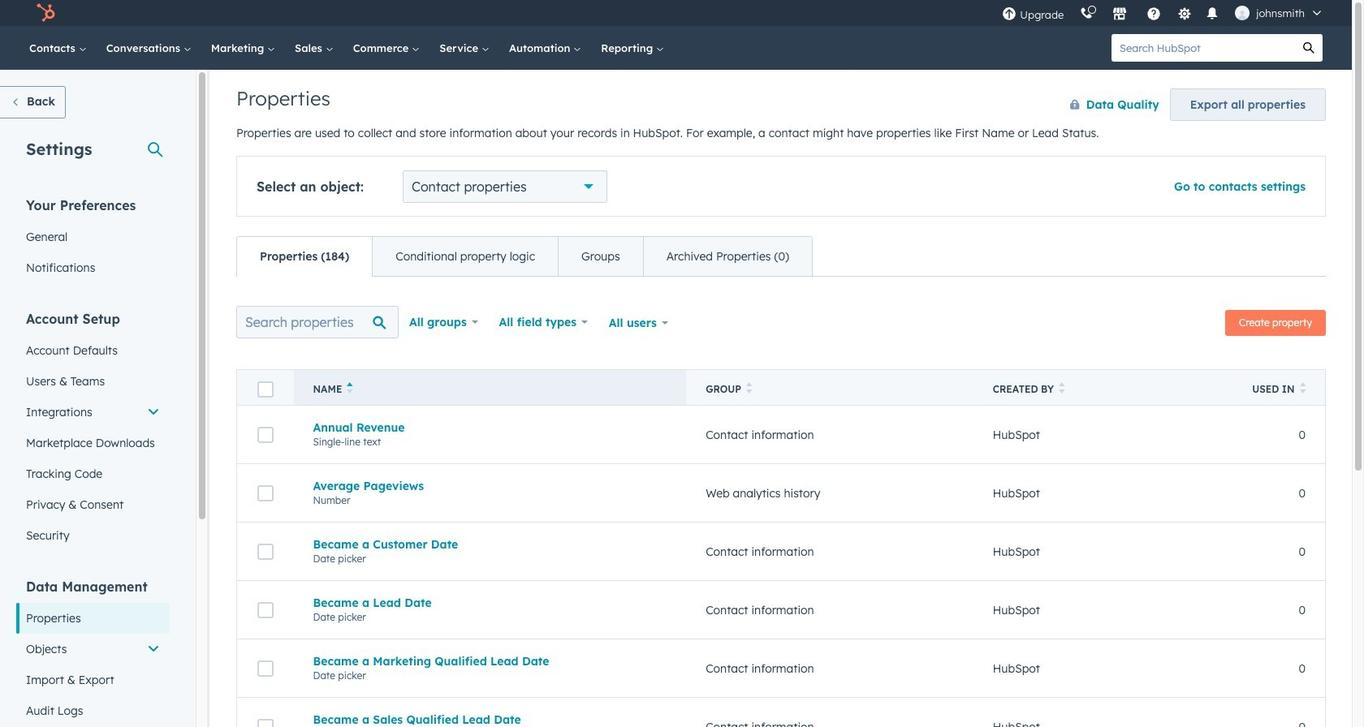 Task type: locate. For each thing, give the bounding box(es) containing it.
1 press to sort. image from the left
[[746, 383, 752, 394]]

2 press to sort. element from the left
[[1059, 383, 1065, 396]]

press to sort. image
[[1300, 383, 1306, 394]]

press to sort. element
[[746, 383, 752, 396], [1059, 383, 1065, 396], [1300, 383, 1306, 396]]

2 horizontal spatial press to sort. element
[[1300, 383, 1306, 396]]

2 press to sort. image from the left
[[1059, 383, 1065, 394]]

1 horizontal spatial press to sort. element
[[1059, 383, 1065, 396]]

Search HubSpot search field
[[1112, 34, 1296, 62]]

your preferences element
[[16, 197, 170, 283]]

menu
[[994, 0, 1333, 26]]

0 horizontal spatial press to sort. element
[[746, 383, 752, 396]]

tab panel
[[236, 276, 1326, 728]]

press to sort. image
[[746, 383, 752, 394], [1059, 383, 1065, 394]]

account setup element
[[16, 310, 170, 552]]

tab list
[[236, 236, 813, 277]]

ascending sort. press to sort descending. element
[[347, 383, 353, 396]]

0 horizontal spatial press to sort. image
[[746, 383, 752, 394]]

1 horizontal spatial press to sort. image
[[1059, 383, 1065, 394]]

3 press to sort. element from the left
[[1300, 383, 1306, 396]]

data management element
[[16, 578, 170, 727]]



Task type: describe. For each thing, give the bounding box(es) containing it.
1 press to sort. element from the left
[[746, 383, 752, 396]]

Search search field
[[236, 306, 399, 339]]

press to sort. image for 1st press to sort. element from left
[[746, 383, 752, 394]]

ascending sort. press to sort descending. image
[[347, 383, 353, 394]]

marketplaces image
[[1113, 7, 1128, 22]]

press to sort. image for second press to sort. element from the right
[[1059, 383, 1065, 394]]

john smith image
[[1236, 6, 1250, 20]]



Task type: vqa. For each thing, say whether or not it's contained in the screenshot.
tab panel
yes



